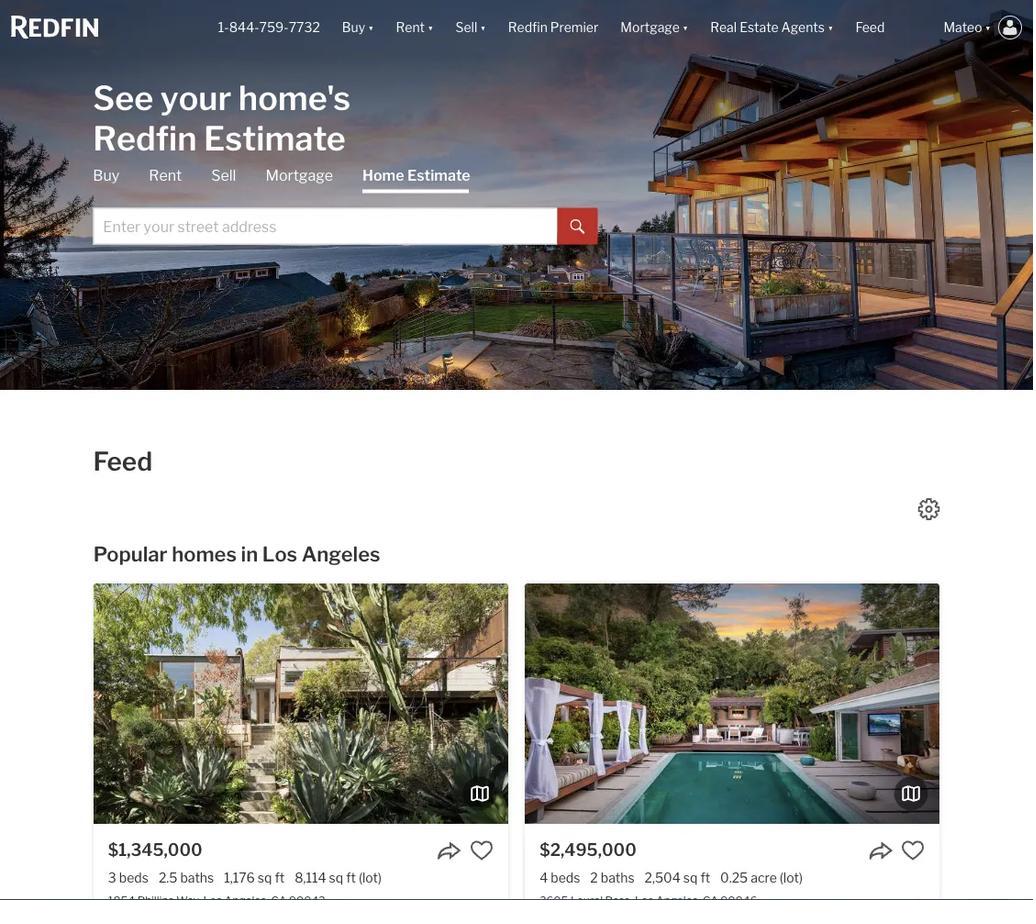 Task type: vqa. For each thing, say whether or not it's contained in the screenshot.
the topmost costs
no



Task type: locate. For each thing, give the bounding box(es) containing it.
2 ▾ from the left
[[428, 20, 434, 35]]

mortgage link
[[266, 166, 333, 186]]

rent link
[[149, 166, 182, 186]]

$2,495,000
[[540, 840, 637, 860]]

mortgage left 'real'
[[621, 20, 680, 35]]

feed
[[856, 20, 886, 35], [93, 446, 153, 477]]

1 horizontal spatial sell
[[456, 20, 478, 35]]

0 horizontal spatial redfin
[[93, 118, 197, 158]]

1 horizontal spatial (lot)
[[780, 871, 803, 886]]

0 horizontal spatial estimate
[[204, 118, 346, 158]]

buy inside tab list
[[93, 167, 120, 185]]

(lot) right the 8,114 on the left of page
[[359, 871, 382, 886]]

1 horizontal spatial favorite button checkbox
[[902, 839, 926, 863]]

redfin left the premier
[[508, 20, 548, 35]]

1 beds from the left
[[119, 871, 149, 886]]

0 horizontal spatial sell
[[211, 167, 236, 185]]

buy link
[[93, 166, 120, 186]]

favorite button image for $2,495,000
[[902, 839, 926, 863]]

ft right the 8,114 on the left of page
[[346, 871, 356, 886]]

2 ft from the left
[[346, 871, 356, 886]]

▾ for mortgage ▾
[[683, 20, 689, 35]]

beds
[[119, 871, 149, 886], [551, 871, 581, 886]]

rent inside dropdown button
[[396, 20, 425, 35]]

photo of 2605 laurel pass, los angeles, ca 90046 image
[[525, 584, 940, 825]]

8,114 sq ft (lot)
[[295, 871, 382, 886]]

redfin premier
[[508, 20, 599, 35]]

1 vertical spatial feed
[[93, 446, 153, 477]]

real estate agents ▾
[[711, 20, 834, 35]]

in
[[241, 542, 258, 567]]

baths right 2.5
[[180, 871, 214, 886]]

0 horizontal spatial baths
[[180, 871, 214, 886]]

1 horizontal spatial baths
[[601, 871, 635, 886]]

0 horizontal spatial ft
[[275, 871, 285, 886]]

1 favorite button checkbox from the left
[[470, 839, 494, 863]]

1 horizontal spatial buy
[[342, 20, 366, 35]]

estimate right home
[[408, 167, 471, 185]]

buy
[[342, 20, 366, 35], [93, 167, 120, 185]]

sell ▾ button
[[456, 0, 486, 55]]

2 horizontal spatial ft
[[701, 871, 711, 886]]

2 favorite button image from the left
[[902, 839, 926, 863]]

0 vertical spatial mortgage
[[621, 20, 680, 35]]

0 vertical spatial redfin
[[508, 20, 548, 35]]

favorite button checkbox for $1,345,000
[[470, 839, 494, 863]]

1 vertical spatial rent
[[149, 167, 182, 185]]

▾ right agents at top
[[828, 20, 834, 35]]

(lot)
[[359, 871, 382, 886], [780, 871, 803, 886]]

sq
[[258, 871, 272, 886], [329, 871, 344, 886], [684, 871, 698, 886]]

sell down see your home's redfin estimate
[[211, 167, 236, 185]]

photo of 1854 phillips way, los angeles, ca 90042 image
[[94, 584, 508, 825]]

home
[[363, 167, 405, 185]]

3 sq from the left
[[684, 871, 698, 886]]

buy inside dropdown button
[[342, 20, 366, 35]]

1 horizontal spatial ft
[[346, 871, 356, 886]]

rent ▾ button
[[396, 0, 434, 55]]

0 horizontal spatial sq
[[258, 871, 272, 886]]

2 (lot) from the left
[[780, 871, 803, 886]]

0 horizontal spatial favorite button checkbox
[[470, 839, 494, 863]]

buy for buy
[[93, 167, 120, 185]]

buy right 7732
[[342, 20, 366, 35]]

0 horizontal spatial favorite button image
[[470, 839, 494, 863]]

rent ▾ button
[[385, 0, 445, 55]]

1 ▾ from the left
[[368, 20, 374, 35]]

redfin premier button
[[497, 0, 610, 55]]

0 vertical spatial feed
[[856, 20, 886, 35]]

1 horizontal spatial sq
[[329, 871, 344, 886]]

mortgage for mortgage
[[266, 167, 333, 185]]

baths right the 2
[[601, 871, 635, 886]]

$1,345,000
[[108, 840, 203, 860]]

home estimate
[[363, 167, 471, 185]]

mortgage inside dropdown button
[[621, 20, 680, 35]]

buy ▾ button
[[342, 0, 374, 55]]

favorite button checkbox
[[470, 839, 494, 863], [902, 839, 926, 863]]

1 vertical spatial buy
[[93, 167, 120, 185]]

baths
[[180, 871, 214, 886], [601, 871, 635, 886]]

los
[[262, 542, 298, 567]]

0 horizontal spatial beds
[[119, 871, 149, 886]]

1 horizontal spatial estimate
[[408, 167, 471, 185]]

6 ▾ from the left
[[986, 20, 992, 35]]

▾ left sell ▾
[[428, 20, 434, 35]]

▾ left 'real'
[[683, 20, 689, 35]]

rent
[[396, 20, 425, 35], [149, 167, 182, 185]]

rent right buy ▾
[[396, 20, 425, 35]]

rent left sell 'link'
[[149, 167, 182, 185]]

mortgage up the enter your street address search box
[[266, 167, 333, 185]]

feed button
[[845, 0, 933, 55]]

8,114
[[295, 871, 327, 886]]

buy left rent link
[[93, 167, 120, 185]]

sq right the 8,114 on the left of page
[[329, 871, 344, 886]]

beds right 3
[[119, 871, 149, 886]]

2,504 sq ft
[[645, 871, 711, 886]]

2 baths from the left
[[601, 871, 635, 886]]

sq right 1,176
[[258, 871, 272, 886]]

2 favorite button checkbox from the left
[[902, 839, 926, 863]]

sell
[[456, 20, 478, 35], [211, 167, 236, 185]]

1 horizontal spatial feed
[[856, 20, 886, 35]]

sell link
[[211, 166, 236, 186]]

2 horizontal spatial sq
[[684, 871, 698, 886]]

1 sq from the left
[[258, 871, 272, 886]]

redfin
[[508, 20, 548, 35], [93, 118, 197, 158]]

sell for sell
[[211, 167, 236, 185]]

1 horizontal spatial rent
[[396, 20, 425, 35]]

▾ for sell ▾
[[481, 20, 486, 35]]

1 horizontal spatial beds
[[551, 871, 581, 886]]

sell ▾ button
[[445, 0, 497, 55]]

sell ▾
[[456, 20, 486, 35]]

1 vertical spatial estimate
[[408, 167, 471, 185]]

0 vertical spatial sell
[[456, 20, 478, 35]]

ft
[[275, 871, 285, 886], [346, 871, 356, 886], [701, 871, 711, 886]]

estimate up the mortgage 'link' on the top
[[204, 118, 346, 158]]

▾ right rent ▾
[[481, 20, 486, 35]]

▾
[[368, 20, 374, 35], [428, 20, 434, 35], [481, 20, 486, 35], [683, 20, 689, 35], [828, 20, 834, 35], [986, 20, 992, 35]]

see
[[93, 78, 154, 118]]

▾ right mateo
[[986, 20, 992, 35]]

ft left 0.25
[[701, 871, 711, 886]]

0 horizontal spatial buy
[[93, 167, 120, 185]]

3 ▾ from the left
[[481, 20, 486, 35]]

1 horizontal spatial favorite button image
[[902, 839, 926, 863]]

favorite button image
[[470, 839, 494, 863], [902, 839, 926, 863]]

estate
[[740, 20, 779, 35]]

sell inside dropdown button
[[456, 20, 478, 35]]

mortgage for mortgage ▾
[[621, 20, 680, 35]]

0 vertical spatial rent
[[396, 20, 425, 35]]

rent ▾
[[396, 20, 434, 35]]

rent for rent ▾
[[396, 20, 425, 35]]

3 ft from the left
[[701, 871, 711, 886]]

(lot) right acre
[[780, 871, 803, 886]]

1 favorite button image from the left
[[470, 839, 494, 863]]

1 vertical spatial mortgage
[[266, 167, 333, 185]]

1 ft from the left
[[275, 871, 285, 886]]

7732
[[289, 20, 320, 35]]

0 horizontal spatial rent
[[149, 167, 182, 185]]

0 vertical spatial estimate
[[204, 118, 346, 158]]

5 ▾ from the left
[[828, 20, 834, 35]]

real estate agents ▾ link
[[711, 0, 834, 55]]

ft left the 8,114 on the left of page
[[275, 871, 285, 886]]

sq right "2,504"
[[684, 871, 698, 886]]

▾ left rent ▾
[[368, 20, 374, 35]]

1-844-759-7732
[[218, 20, 320, 35]]

0 vertical spatial buy
[[342, 20, 366, 35]]

sq for $2,495,000
[[684, 871, 698, 886]]

0.25
[[721, 871, 749, 886]]

1 horizontal spatial mortgage
[[621, 20, 680, 35]]

ft for $2,495,000
[[701, 871, 711, 886]]

ft for $1,345,000
[[275, 871, 285, 886]]

mortgage inside tab list
[[266, 167, 333, 185]]

estimate
[[204, 118, 346, 158], [408, 167, 471, 185]]

0 horizontal spatial (lot)
[[359, 871, 382, 886]]

tab list containing buy
[[93, 166, 598, 245]]

1 vertical spatial sell
[[211, 167, 236, 185]]

beds right the 4
[[551, 871, 581, 886]]

0 horizontal spatial mortgage
[[266, 167, 333, 185]]

4 beds
[[540, 871, 581, 886]]

redfin up rent link
[[93, 118, 197, 158]]

4 ▾ from the left
[[683, 20, 689, 35]]

tab list
[[93, 166, 598, 245]]

mortgage
[[621, 20, 680, 35], [266, 167, 333, 185]]

1 horizontal spatial redfin
[[508, 20, 548, 35]]

2 beds from the left
[[551, 871, 581, 886]]

1 vertical spatial redfin
[[93, 118, 197, 158]]

1 baths from the left
[[180, 871, 214, 886]]

sell right rent ▾
[[456, 20, 478, 35]]



Task type: describe. For each thing, give the bounding box(es) containing it.
0 horizontal spatial feed
[[93, 446, 153, 477]]

real
[[711, 20, 737, 35]]

homes
[[172, 542, 237, 567]]

buy for buy ▾
[[342, 20, 366, 35]]

2.5 baths
[[159, 871, 214, 886]]

mateo ▾
[[944, 20, 992, 35]]

redfin inside see your home's redfin estimate
[[93, 118, 197, 158]]

mateo
[[944, 20, 983, 35]]

0.25 acre (lot)
[[721, 871, 803, 886]]

2,504
[[645, 871, 681, 886]]

1,176 sq ft
[[224, 871, 285, 886]]

beds for $2,495,000
[[551, 871, 581, 886]]

sq for $1,345,000
[[258, 871, 272, 886]]

premier
[[551, 20, 599, 35]]

4
[[540, 871, 548, 886]]

popular homes in los angeles
[[93, 542, 381, 567]]

acre
[[751, 871, 778, 886]]

2 sq from the left
[[329, 871, 344, 886]]

mortgage ▾ button
[[621, 0, 689, 55]]

redfin inside redfin premier button
[[508, 20, 548, 35]]

real estate agents ▾ button
[[700, 0, 845, 55]]

759-
[[259, 20, 289, 35]]

2 baths
[[591, 871, 635, 886]]

▾ for rent ▾
[[428, 20, 434, 35]]

Enter your street address search field
[[93, 208, 558, 245]]

agents
[[782, 20, 825, 35]]

2
[[591, 871, 598, 886]]

1 (lot) from the left
[[359, 871, 382, 886]]

sell for sell ▾
[[456, 20, 478, 35]]

estimate inside home estimate link
[[408, 167, 471, 185]]

submit search image
[[571, 220, 585, 234]]

popular
[[93, 542, 168, 567]]

3
[[108, 871, 116, 886]]

mortgage ▾
[[621, 20, 689, 35]]

mortgage ▾ button
[[610, 0, 700, 55]]

baths for $1,345,000
[[180, 871, 214, 886]]

▾ for mateo ▾
[[986, 20, 992, 35]]

baths for $2,495,000
[[601, 871, 635, 886]]

3 beds
[[108, 871, 149, 886]]

rent for rent
[[149, 167, 182, 185]]

▾ for buy ▾
[[368, 20, 374, 35]]

home estimate link
[[363, 166, 471, 193]]

favorite button image for $1,345,000
[[470, 839, 494, 863]]

home's
[[239, 78, 351, 118]]

your
[[161, 78, 232, 118]]

feed inside button
[[856, 20, 886, 35]]

1,176
[[224, 871, 255, 886]]

beds for $1,345,000
[[119, 871, 149, 886]]

buy ▾ button
[[331, 0, 385, 55]]

844-
[[229, 20, 259, 35]]

1-844-759-7732 link
[[218, 20, 320, 35]]

estimate inside see your home's redfin estimate
[[204, 118, 346, 158]]

buy ▾
[[342, 20, 374, 35]]

see your home's redfin estimate
[[93, 78, 351, 158]]

1-
[[218, 20, 229, 35]]

angeles
[[302, 542, 381, 567]]

favorite button checkbox for $2,495,000
[[902, 839, 926, 863]]

2.5
[[159, 871, 178, 886]]



